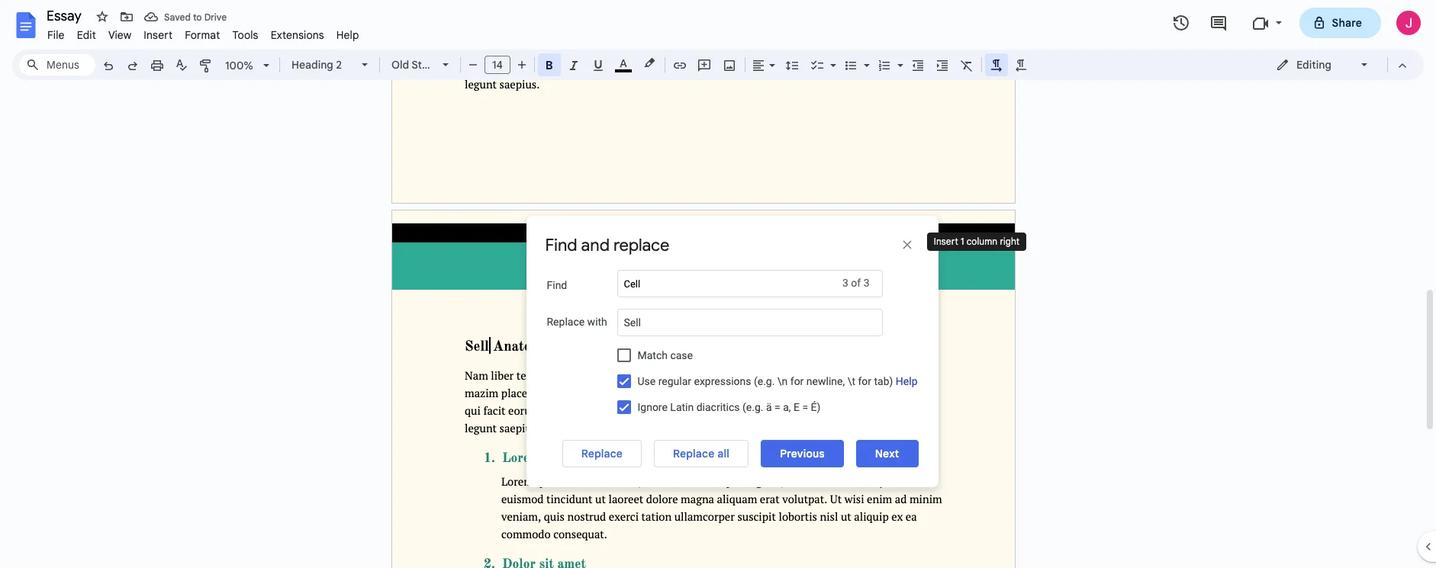 Task type: vqa. For each thing, say whether or not it's contained in the screenshot.
the 2
yes



Task type: locate. For each thing, give the bounding box(es) containing it.
replace inside replace button
[[581, 447, 623, 461]]

insert down saved
[[144, 28, 173, 42]]

2
[[336, 58, 342, 72]]

case
[[670, 349, 693, 361]]

highlight color image
[[641, 54, 658, 72]]

insert for insert 1 column right
[[934, 235, 958, 247]]

text color image
[[615, 54, 632, 72]]

editing button
[[1265, 53, 1380, 76]]

2 3 from the left
[[864, 277, 870, 289]]

help right tab)
[[896, 375, 918, 387]]

0 horizontal spatial 3
[[842, 277, 848, 289]]

replace left the with
[[547, 316, 585, 328]]

find left and
[[545, 235, 577, 256]]

\t
[[848, 375, 855, 387]]

insert inside menu item
[[144, 28, 173, 42]]

replace with
[[547, 316, 607, 328]]

saved to drive
[[164, 11, 227, 23]]

insert image image
[[721, 54, 738, 76]]

tools
[[232, 28, 258, 42]]

0 horizontal spatial help
[[336, 28, 359, 42]]

0 horizontal spatial =
[[775, 401, 780, 413]]

= right e
[[802, 401, 808, 413]]

insert left 1
[[934, 235, 958, 247]]

1 horizontal spatial 3
[[864, 277, 870, 289]]

3 of 3 region
[[842, 277, 870, 289]]

(e.g. left "ä"
[[742, 401, 763, 413]]

Rename text field
[[41, 6, 90, 24]]

tools menu item
[[226, 26, 265, 44]]

insert 1 column right
[[934, 235, 1020, 247]]

None checkbox
[[617, 374, 631, 388]]

ignore latin diacritics (e.g. ä = a, e = é)
[[638, 401, 821, 413]]

0 horizontal spatial for
[[790, 375, 804, 387]]

3
[[842, 277, 848, 289], [864, 277, 870, 289]]

for right \t
[[858, 375, 871, 387]]

=
[[775, 401, 780, 413], [802, 401, 808, 413]]

replace inside replace all button
[[673, 447, 715, 461]]

replace for replace all
[[673, 447, 715, 461]]

menu bar banner
[[0, 0, 1436, 569]]

extensions menu item
[[265, 26, 330, 44]]

numbered list menu image
[[894, 55, 903, 60]]

= right "ä"
[[775, 401, 780, 413]]

drive
[[204, 11, 227, 23]]

0 horizontal spatial insert
[[144, 28, 173, 42]]

use regular expressions (e.g. \n for newline, \t for tab) help
[[638, 375, 918, 387]]

1 horizontal spatial for
[[858, 375, 871, 387]]

find
[[545, 235, 577, 256], [547, 279, 567, 291]]

1 vertical spatial insert
[[934, 235, 958, 247]]

find and replace application
[[0, 0, 1436, 569]]

replace button
[[562, 440, 642, 467]]

find up replace with on the left of page
[[547, 279, 567, 291]]

0 vertical spatial insert
[[144, 28, 173, 42]]

share
[[1332, 16, 1362, 30]]

find inside "heading"
[[545, 235, 577, 256]]

1 vertical spatial find
[[547, 279, 567, 291]]

help link
[[896, 375, 918, 387]]

Replace with text field
[[617, 309, 883, 336]]

main toolbar
[[95, 0, 1033, 433]]

2 = from the left
[[802, 401, 808, 413]]

Font size text field
[[485, 56, 510, 74]]

replace all button
[[654, 440, 749, 467]]

Match case checkbox
[[617, 348, 631, 362]]

to
[[193, 11, 202, 23]]

1 horizontal spatial help
[[896, 375, 918, 387]]

old standard tt
[[391, 58, 473, 72]]

previous button
[[761, 440, 844, 467]]

find and replace dialog
[[526, 216, 938, 487]]

next
[[875, 447, 899, 461]]

1 horizontal spatial insert
[[934, 235, 958, 247]]

1
[[961, 235, 964, 247]]

(e.g.
[[754, 375, 775, 387], [742, 401, 763, 413]]

for right \n
[[790, 375, 804, 387]]

font list. old standard tt selected. option
[[391, 54, 473, 76]]

tab)
[[874, 375, 893, 387]]

of
[[851, 277, 861, 289]]

0 vertical spatial help
[[336, 28, 359, 42]]

old
[[391, 58, 409, 72]]

menu bar containing file
[[41, 20, 365, 45]]

Zoom text field
[[221, 55, 258, 76]]

1 vertical spatial help
[[896, 375, 918, 387]]

1 for from the left
[[790, 375, 804, 387]]

0 vertical spatial (e.g.
[[754, 375, 775, 387]]

for
[[790, 375, 804, 387], [858, 375, 871, 387]]

menu bar
[[41, 20, 365, 45]]

next button
[[856, 440, 918, 467]]

insert for insert
[[144, 28, 173, 42]]

(e.g. left \n
[[754, 375, 775, 387]]

format menu item
[[179, 26, 226, 44]]

replace down ignore latin diacritics (e.g. ä = a, e = é) checkbox
[[581, 447, 623, 461]]

help up 2
[[336, 28, 359, 42]]

share button
[[1299, 8, 1381, 38]]

\n
[[777, 375, 788, 387]]

0 vertical spatial find
[[545, 235, 577, 256]]

1 horizontal spatial =
[[802, 401, 808, 413]]

find and replace heading
[[545, 235, 698, 256]]

3 left of
[[842, 277, 848, 289]]

insert
[[144, 28, 173, 42], [934, 235, 958, 247]]

replace
[[547, 316, 585, 328], [581, 447, 623, 461], [673, 447, 715, 461]]

help
[[336, 28, 359, 42], [896, 375, 918, 387]]

right
[[1000, 235, 1020, 247]]

Find text field
[[624, 274, 810, 294]]

1 vertical spatial (e.g.
[[742, 401, 763, 413]]

latin
[[670, 401, 694, 413]]

Ignore Latin diacritics (e.g. ä = a, E = É) checkbox
[[617, 400, 631, 414]]

help menu item
[[330, 26, 365, 44]]

1 3 from the left
[[842, 277, 848, 289]]

standard
[[412, 58, 458, 72]]

diacritics
[[696, 401, 740, 413]]

3 right of
[[864, 277, 870, 289]]

column
[[967, 235, 998, 247]]

replace left all
[[673, 447, 715, 461]]



Task type: describe. For each thing, give the bounding box(es) containing it.
view
[[108, 28, 131, 42]]

replace for replace with
[[547, 316, 585, 328]]

file menu item
[[41, 26, 71, 44]]

regular
[[658, 375, 691, 387]]

previous
[[780, 447, 825, 461]]

Zoom field
[[219, 54, 276, 77]]

find for find and replace
[[545, 235, 577, 256]]

heading 2
[[291, 58, 342, 72]]

(e.g. for \n
[[754, 375, 775, 387]]

with
[[587, 316, 607, 328]]

Menus field
[[19, 54, 95, 76]]

match
[[638, 349, 668, 361]]

view menu item
[[102, 26, 138, 44]]

tt
[[460, 58, 473, 72]]

a,
[[783, 401, 791, 413]]

é)
[[811, 401, 821, 413]]

styles list. heading 2 selected. option
[[291, 54, 353, 76]]

Font size field
[[485, 56, 517, 75]]

help inside menu item
[[336, 28, 359, 42]]

find and replace
[[545, 235, 669, 256]]

use
[[638, 375, 656, 387]]

heading
[[291, 58, 333, 72]]

match case
[[638, 349, 693, 361]]

find for find
[[547, 279, 567, 291]]

saved to drive button
[[140, 6, 231, 27]]

1 = from the left
[[775, 401, 780, 413]]

Star checkbox
[[92, 6, 113, 27]]

insert menu item
[[138, 26, 179, 44]]

replace all
[[673, 447, 730, 461]]

menu bar inside the menu bar banner
[[41, 20, 365, 45]]

ä
[[766, 401, 772, 413]]

and
[[581, 235, 610, 256]]

mode and view toolbar
[[1264, 50, 1415, 80]]

2 for from the left
[[858, 375, 871, 387]]

all
[[718, 447, 730, 461]]

line & paragraph spacing image
[[783, 54, 801, 76]]

(e.g. for ä
[[742, 401, 763, 413]]

editing
[[1296, 58, 1331, 72]]

replace for replace
[[581, 447, 623, 461]]

format
[[185, 28, 220, 42]]

e
[[794, 401, 800, 413]]

ignore
[[638, 401, 668, 413]]

saved
[[164, 11, 191, 23]]

expressions
[[694, 375, 751, 387]]

newline,
[[806, 375, 845, 387]]

extensions
[[271, 28, 324, 42]]

help inside find and replace dialog
[[896, 375, 918, 387]]

edit menu item
[[71, 26, 102, 44]]

edit
[[77, 28, 96, 42]]

3 of 3
[[842, 277, 870, 289]]

file
[[47, 28, 65, 42]]

replace
[[614, 235, 669, 256]]



